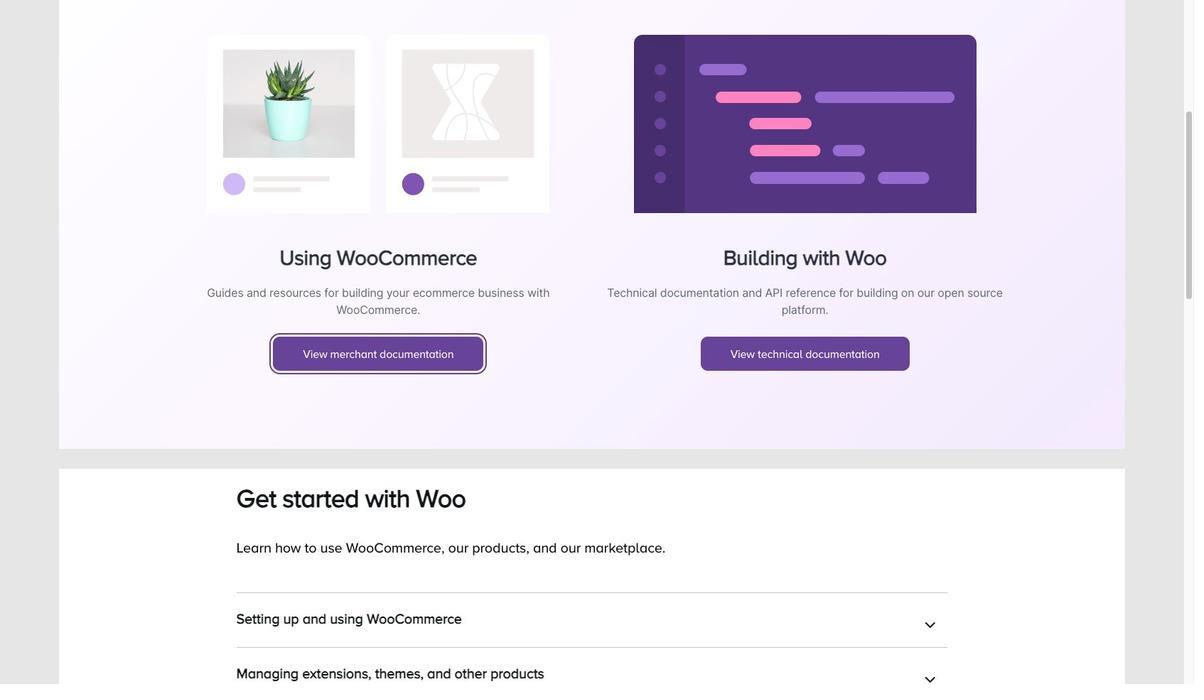 Task type: describe. For each thing, give the bounding box(es) containing it.
illustration of two product cards, with a plan and an abstract shape image
[[207, 35, 550, 213]]

illustration of lines of development code image
[[634, 35, 977, 213]]

chevron up image
[[925, 671, 936, 685]]



Task type: vqa. For each thing, say whether or not it's contained in the screenshot.
Illustration of lines of development code image
yes



